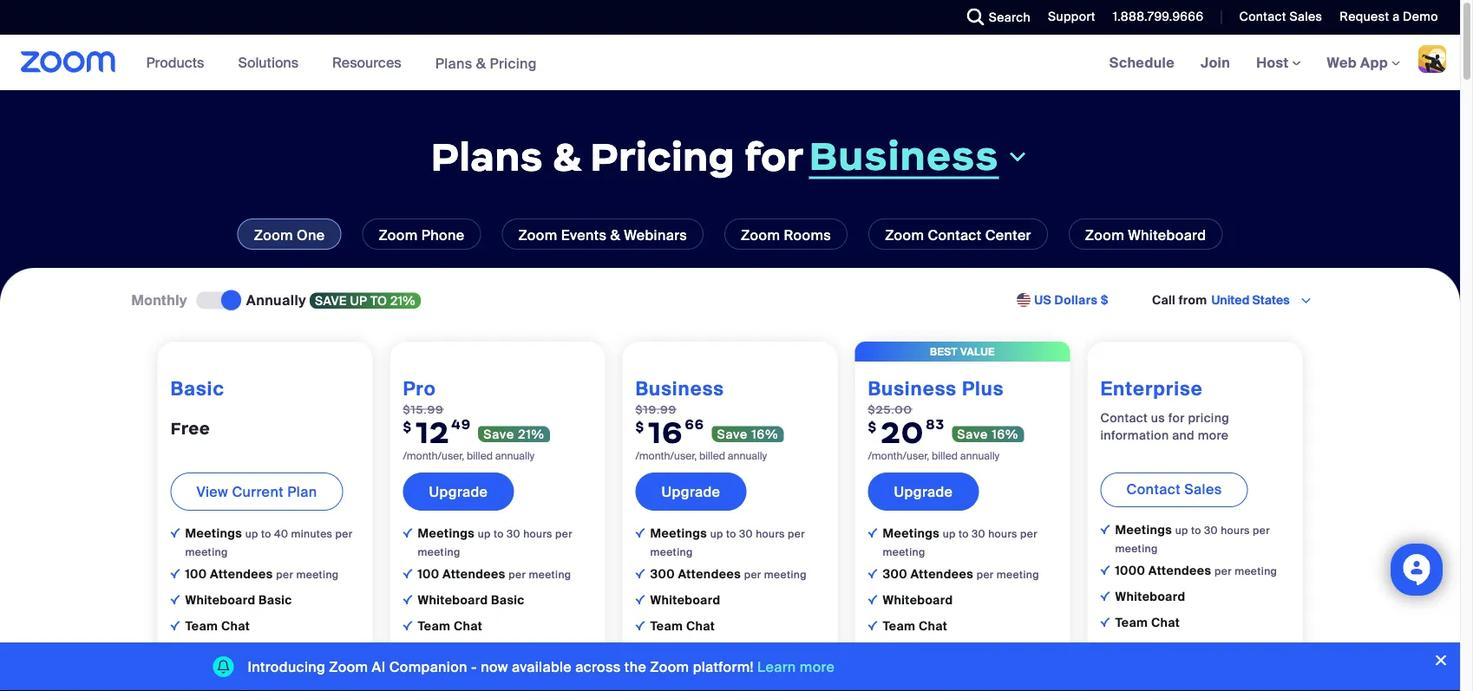 Task type: vqa. For each thing, say whether or not it's contained in the screenshot.
at
no



Task type: locate. For each thing, give the bounding box(es) containing it.
whiteboard inside tabs of zoom services tab list
[[1128, 226, 1206, 244]]

save right the 49
[[483, 426, 515, 442]]

to
[[370, 293, 387, 309], [1191, 524, 1201, 537], [261, 527, 271, 541], [494, 527, 504, 541], [726, 527, 736, 541], [959, 527, 969, 541]]

plans inside main content
[[431, 132, 543, 181]]

upgrade for 12
[[429, 483, 488, 501]]

up to 30 hours per meeting
[[1115, 524, 1270, 556], [418, 527, 573, 559], [650, 527, 805, 559], [883, 527, 1038, 559]]

1 vertical spatial plans
[[431, 132, 543, 181]]

service
[[461, 664, 500, 678], [694, 664, 733, 678]]

0 horizontal spatial /month/user,
[[403, 450, 464, 463]]

/month/user, inside "pro $15.99 $ 12 49 save 21% /month/user, billed annually"
[[403, 450, 464, 463]]

2 16% from the left
[[992, 426, 1019, 442]]

1 horizontal spatial 100
[[418, 566, 439, 582]]

$19.99
[[636, 402, 677, 416]]

0 vertical spatial pricing
[[490, 54, 537, 72]]

center
[[985, 226, 1031, 244]]

1 horizontal spatial 300 attendees per meeting
[[883, 566, 1039, 582]]

/month/user,
[[403, 450, 464, 463], [636, 450, 697, 463], [868, 450, 929, 463]]

billed
[[467, 450, 493, 463], [699, 450, 725, 463], [932, 450, 958, 463]]

upgrade link
[[403, 473, 514, 511], [636, 473, 746, 511], [868, 473, 979, 511]]

1 include image from the left
[[170, 528, 180, 538]]

/month/user, down $25.00
[[868, 450, 929, 463]]

100
[[185, 566, 207, 582], [418, 566, 439, 582]]

client inside mail & calendar client
[[185, 664, 216, 678]]

1 annually from the left
[[495, 450, 535, 463]]

upgrade for 16
[[662, 483, 720, 501]]

include image
[[170, 528, 180, 538], [403, 528, 413, 538], [636, 528, 645, 538], [868, 528, 878, 538]]

1.888.799.9666 button up schedule link
[[1113, 9, 1204, 25]]

up inside 'up to 40 minutes per meeting'
[[245, 527, 258, 541]]

2 upgrade from the left
[[662, 483, 720, 501]]

service left the learn
[[694, 664, 733, 678]]

meetings navigation
[[1096, 35, 1460, 92]]

0 horizontal spatial 300
[[650, 566, 675, 582]]

more
[[1198, 427, 1229, 443], [800, 658, 835, 676]]

zoom logo image
[[21, 51, 116, 73]]

show options image
[[1299, 294, 1313, 308]]

free
[[170, 418, 210, 439]]

save right 83
[[957, 426, 988, 442]]

30 for pro
[[507, 527, 520, 541]]

2 include image from the left
[[403, 528, 413, 538]]

monthly
[[131, 291, 187, 309]]

client left -
[[418, 664, 448, 678]]

support
[[1048, 9, 1096, 25]]

billed inside business $19.99 $ 16 66 save 16% /month/user, billed annually
[[699, 450, 725, 463]]

1 horizontal spatial mail & calendar client & service
[[650, 645, 747, 678]]

billed down 83
[[932, 450, 958, 463]]

to inside 'up to 40 minutes per meeting'
[[261, 527, 271, 541]]

billed for 16
[[699, 450, 725, 463]]

contact
[[1239, 9, 1286, 25], [928, 226, 982, 244], [1101, 410, 1148, 426], [1127, 480, 1181, 498]]

for up zoom rooms
[[744, 132, 804, 181]]

client for pro
[[418, 664, 448, 678]]

100 attendees per meeting for basic
[[185, 566, 339, 582]]

business plus $25.00 $ 20 83 save 16% /month/user, billed annually
[[868, 376, 1019, 463]]

whiteboard basic up mail & calendar client
[[185, 592, 292, 609]]

zoom for zoom phone
[[379, 226, 418, 244]]

annually right '16'
[[728, 450, 767, 463]]

contact up information
[[1101, 410, 1148, 426]]

annually save up to 21%
[[246, 291, 415, 309]]

whiteboard basic
[[185, 592, 292, 609], [418, 592, 525, 609]]

0 vertical spatial more
[[1198, 427, 1229, 443]]

dollars
[[1055, 292, 1098, 308]]

2 horizontal spatial upgrade
[[894, 483, 953, 501]]

3 billed from the left
[[932, 450, 958, 463]]

1 /month/user, from the left
[[403, 450, 464, 463]]

hours
[[1221, 524, 1250, 537], [523, 527, 553, 541], [756, 527, 785, 541], [988, 527, 1018, 541]]

and
[[1172, 427, 1195, 443]]

1 100 from the left
[[185, 566, 207, 582]]

16%
[[752, 426, 779, 442], [992, 426, 1019, 442]]

sales up 'host' dropdown button at the top
[[1290, 9, 1323, 25]]

2 /month/user, from the left
[[636, 450, 697, 463]]

business for business
[[809, 131, 999, 180]]

profile picture image
[[1419, 45, 1446, 73]]

for inside the enterprise contact us for pricing information and more
[[1168, 410, 1185, 426]]

1 100 attendees per meeting from the left
[[185, 566, 339, 582]]

1 horizontal spatial service
[[694, 664, 733, 678]]

1 vertical spatial 21%
[[518, 426, 545, 442]]

save right 'annually'
[[315, 293, 347, 309]]

2 horizontal spatial basic
[[491, 592, 525, 609]]

zoom contact center
[[885, 226, 1031, 244]]

annually inside "pro $15.99 $ 12 49 save 21% /month/user, billed annually"
[[495, 450, 535, 463]]

/month/user, inside business $19.99 $ 16 66 save 16% /month/user, billed annually
[[636, 450, 697, 463]]

1 horizontal spatial upgrade link
[[636, 473, 746, 511]]

0 horizontal spatial upgrade
[[429, 483, 488, 501]]

$ inside "pro $15.99 $ 12 49 save 21% /month/user, billed annually"
[[403, 418, 412, 435]]

client
[[185, 664, 216, 678], [418, 664, 448, 678], [650, 664, 681, 678]]

contact sales up 'host' dropdown button at the top
[[1239, 9, 1323, 25]]

learn
[[757, 658, 796, 676]]

$ inside business $19.99 $ 16 66 save 16% /month/user, billed annually
[[636, 418, 645, 435]]

information
[[1101, 427, 1169, 443]]

2 100 attendees per meeting from the left
[[418, 566, 571, 582]]

whiteboard basic up -
[[418, 592, 525, 609]]

1 horizontal spatial upgrade
[[662, 483, 720, 501]]

0 horizontal spatial 100
[[185, 566, 207, 582]]

3 /month/user, from the left
[[868, 450, 929, 463]]

2 horizontal spatial annually
[[960, 450, 1000, 463]]

for right us
[[1168, 410, 1185, 426]]

1 16% from the left
[[752, 426, 779, 442]]

2 client from the left
[[418, 664, 448, 678]]

basic down 'up to 40 minutes per meeting'
[[259, 592, 292, 609]]

$ inside popup button
[[1101, 292, 1109, 308]]

chat for pro
[[454, 618, 483, 635]]

0 horizontal spatial pricing
[[490, 54, 537, 72]]

2 annually from the left
[[728, 450, 767, 463]]

100 attendees per meeting for pro
[[418, 566, 571, 582]]

0 horizontal spatial mail & calendar
[[883, 645, 979, 661]]

ok image
[[1101, 566, 1110, 575], [403, 569, 413, 579], [868, 569, 878, 579], [1101, 592, 1110, 601], [403, 595, 413, 605], [636, 595, 645, 605], [868, 595, 878, 605], [1101, 618, 1110, 627], [636, 621, 645, 631], [868, 621, 878, 631], [1101, 684, 1110, 691], [170, 688, 180, 691], [403, 688, 413, 691], [636, 688, 645, 691]]

team for basic
[[185, 618, 218, 635]]

1 horizontal spatial 300
[[883, 566, 907, 582]]

main content containing business
[[0, 35, 1460, 691]]

1 horizontal spatial billed
[[699, 450, 725, 463]]

meetings for basic
[[185, 526, 245, 542]]

0 horizontal spatial whiteboard basic
[[185, 592, 292, 609]]

enterprise contact us for pricing information and more
[[1101, 376, 1230, 443]]

0 vertical spatial contact sales
[[1239, 9, 1323, 25]]

zoom up the 'dollars'
[[1085, 226, 1124, 244]]

web app button
[[1327, 53, 1400, 72]]

2 horizontal spatial /month/user,
[[868, 450, 929, 463]]

save right 66
[[717, 426, 748, 442]]

1 vertical spatial sales
[[1184, 480, 1222, 498]]

1 mail & calendar client & service from the left
[[418, 645, 514, 678]]

0 horizontal spatial upgrade link
[[403, 473, 514, 511]]

21%
[[391, 293, 415, 309], [518, 426, 545, 442]]

1 vertical spatial pricing
[[590, 132, 735, 181]]

$ down $15.99
[[403, 418, 412, 435]]

upgrade down 12
[[429, 483, 488, 501]]

1 300 from the left
[[650, 566, 675, 582]]

16% down plus
[[992, 426, 1019, 442]]

companion
[[389, 658, 467, 676]]

1 vertical spatial for
[[1168, 410, 1185, 426]]

0 horizontal spatial sales
[[1184, 480, 1222, 498]]

1 vertical spatial contact sales
[[1127, 480, 1222, 498]]

upgrade
[[429, 483, 488, 501], [662, 483, 720, 501], [894, 483, 953, 501]]

up inside annually save up to 21%
[[350, 293, 367, 309]]

1.888.799.9666 button up schedule
[[1100, 0, 1208, 35]]

0 vertical spatial 21%
[[391, 293, 415, 309]]

call from
[[1152, 292, 1207, 308]]

40
[[274, 527, 288, 541]]

1 upgrade from the left
[[429, 483, 488, 501]]

annually right 12
[[495, 450, 535, 463]]

up to 40 minutes per meeting
[[185, 527, 353, 559]]

to for basic
[[261, 527, 271, 541]]

up
[[350, 293, 367, 309], [1175, 524, 1188, 537], [245, 527, 258, 541], [478, 527, 491, 541], [710, 527, 723, 541], [943, 527, 956, 541]]

hours for enterprise
[[1221, 524, 1250, 537]]

banner containing products
[[0, 35, 1460, 92]]

20
[[881, 413, 924, 451]]

team chat
[[1115, 615, 1180, 631], [185, 618, 250, 635], [418, 618, 483, 635], [650, 618, 715, 635], [883, 618, 948, 635]]

2 horizontal spatial billed
[[932, 450, 958, 463]]

banner
[[0, 35, 1460, 92]]

team chat for enterprise
[[1115, 615, 1180, 631]]

ok image
[[170, 569, 180, 579], [636, 569, 645, 579], [170, 595, 180, 605], [170, 621, 180, 631], [403, 621, 413, 631], [1101, 644, 1110, 653], [636, 647, 645, 657], [868, 647, 878, 657], [868, 688, 878, 691]]

/month/user, down the 49
[[403, 450, 464, 463]]

billed down 66
[[699, 450, 725, 463]]

$
[[1101, 292, 1109, 308], [403, 418, 412, 435], [636, 418, 645, 435], [868, 418, 877, 435]]

business inside business plus $25.00 $ 20 83 save 16% /month/user, billed annually
[[868, 376, 957, 401]]

chat
[[1151, 615, 1180, 631], [221, 618, 250, 635], [454, 618, 483, 635], [686, 618, 715, 635], [919, 618, 948, 635]]

zoom down business dropdown button
[[885, 226, 924, 244]]

up for pro
[[478, 527, 491, 541]]

contact sales down and
[[1127, 480, 1222, 498]]

$ right the 'dollars'
[[1101, 292, 1109, 308]]

1 whiteboard basic from the left
[[185, 592, 292, 609]]

100 for basic
[[185, 566, 207, 582]]

for for pricing
[[744, 132, 804, 181]]

300 attendees per meeting for include icon associated with business
[[650, 566, 807, 582]]

basic up free
[[170, 376, 225, 401]]

basic
[[170, 376, 225, 401], [259, 592, 292, 609], [491, 592, 525, 609]]

0 horizontal spatial mail & calendar client & service
[[418, 645, 514, 678]]

/month/user, down 66
[[636, 450, 697, 463]]

upgrade link down '16'
[[636, 473, 746, 511]]

1 horizontal spatial mail & calendar
[[1115, 641, 1212, 657]]

support link
[[1035, 0, 1100, 35], [1048, 9, 1096, 25]]

zoom left one
[[254, 226, 293, 244]]

1 horizontal spatial 16%
[[992, 426, 1019, 442]]

billed down the 49
[[467, 450, 493, 463]]

1 horizontal spatial /month/user,
[[636, 450, 697, 463]]

0 horizontal spatial billed
[[467, 450, 493, 463]]

1 300 attendees per meeting from the left
[[650, 566, 807, 582]]

1 horizontal spatial basic
[[259, 592, 292, 609]]

include image
[[1101, 525, 1110, 534]]

plans inside product information navigation
[[435, 54, 472, 72]]

30 for enterprise
[[1204, 524, 1218, 537]]

upgrade link down 12
[[403, 473, 514, 511]]

meetings for pro
[[418, 526, 478, 542]]

0 horizontal spatial 16%
[[752, 426, 779, 442]]

21% down zoom phone
[[391, 293, 415, 309]]

0 horizontal spatial client
[[185, 664, 216, 678]]

per inside 1000 attendees per meeting
[[1215, 565, 1232, 578]]

calendar inside mail & calendar client
[[226, 645, 281, 661]]

1 horizontal spatial 21%
[[518, 426, 545, 442]]

up for basic
[[245, 527, 258, 541]]

plans for plans & pricing
[[435, 54, 472, 72]]

annually
[[495, 450, 535, 463], [728, 450, 767, 463], [960, 450, 1000, 463]]

calendar
[[1156, 641, 1212, 657], [226, 645, 281, 661], [459, 645, 514, 661], [691, 645, 747, 661], [924, 645, 979, 661]]

meeting inside 'up to 40 minutes per meeting'
[[185, 546, 228, 559]]

2 horizontal spatial upgrade link
[[868, 473, 979, 511]]

basic up now
[[491, 592, 525, 609]]

$ down $25.00
[[868, 418, 877, 435]]

1 horizontal spatial annually
[[728, 450, 767, 463]]

1 billed from the left
[[467, 450, 493, 463]]

1 horizontal spatial whiteboard basic
[[418, 592, 525, 609]]

2 100 from the left
[[418, 566, 439, 582]]

0 vertical spatial for
[[744, 132, 804, 181]]

$ inside business plus $25.00 $ 20 83 save 16% /month/user, billed annually
[[868, 418, 877, 435]]

per
[[1253, 524, 1270, 537], [335, 527, 353, 541], [555, 527, 573, 541], [788, 527, 805, 541], [1020, 527, 1038, 541], [1215, 565, 1232, 578], [276, 568, 293, 582], [509, 568, 526, 582], [744, 568, 761, 582], [977, 568, 994, 582]]

16% right 66
[[752, 426, 779, 442]]

contact sales inside main content
[[1127, 480, 1222, 498]]

/month/user, inside business plus $25.00 $ 20 83 save 16% /month/user, billed annually
[[868, 450, 929, 463]]

hours for pro
[[523, 527, 553, 541]]

more right the learn
[[800, 658, 835, 676]]

phone
[[421, 226, 465, 244]]

service left available
[[461, 664, 500, 678]]

zoom left phone
[[379, 226, 418, 244]]

business for business plus $25.00 $ 20 83 save 16% /month/user, billed annually
[[868, 376, 957, 401]]

21% right the 49
[[518, 426, 545, 442]]

0 vertical spatial plans
[[435, 54, 472, 72]]

chat for basic
[[221, 618, 250, 635]]

1 horizontal spatial sales
[[1290, 9, 1323, 25]]

1 horizontal spatial 100 attendees per meeting
[[418, 566, 571, 582]]

resources button
[[332, 35, 409, 90]]

zoom left rooms
[[741, 226, 780, 244]]

0 horizontal spatial contact sales
[[1127, 480, 1222, 498]]

1 upgrade link from the left
[[403, 473, 514, 511]]

3 annually from the left
[[960, 450, 1000, 463]]

plans & pricing link
[[435, 54, 537, 72], [435, 54, 537, 72]]

contact down information
[[1127, 480, 1181, 498]]

include image for pro
[[403, 528, 413, 538]]

basic for basic
[[259, 592, 292, 609]]

0 horizontal spatial 100 attendees per meeting
[[185, 566, 339, 582]]

1 horizontal spatial client
[[418, 664, 448, 678]]

per inside 'up to 40 minutes per meeting'
[[335, 527, 353, 541]]

0 horizontal spatial annually
[[495, 450, 535, 463]]

team
[[1115, 615, 1148, 631], [185, 618, 218, 635], [418, 618, 451, 635], [650, 618, 683, 635], [883, 618, 916, 635]]

upgrade link down 20
[[868, 473, 979, 511]]

business button
[[809, 131, 1029, 180]]

billed inside "pro $15.99 $ 12 49 save 21% /month/user, billed annually"
[[467, 450, 493, 463]]

client left introducing
[[185, 664, 216, 678]]

30
[[1204, 524, 1218, 537], [507, 527, 520, 541], [739, 527, 753, 541], [972, 527, 986, 541]]

& inside product information navigation
[[476, 54, 486, 72]]

300
[[650, 566, 675, 582], [883, 566, 907, 582]]

1 horizontal spatial pricing
[[590, 132, 735, 181]]

3 client from the left
[[650, 664, 681, 678]]

view current plan link
[[170, 473, 343, 511]]

upgrade down '16'
[[662, 483, 720, 501]]

2 whiteboard basic from the left
[[418, 592, 525, 609]]

business for business $19.99 $ 16 66 save 16% /month/user, billed annually
[[636, 376, 724, 401]]

zoom for zoom events & webinars
[[518, 226, 558, 244]]

hours for business
[[756, 527, 785, 541]]

sales down and
[[1184, 480, 1222, 498]]

0 horizontal spatial 300 attendees per meeting
[[650, 566, 807, 582]]

$ down the $19.99 in the bottom left of the page
[[636, 418, 645, 435]]

3 include image from the left
[[636, 528, 645, 538]]

1 vertical spatial more
[[800, 658, 835, 676]]

zoom for zoom contact center
[[885, 226, 924, 244]]

2 upgrade link from the left
[[636, 473, 746, 511]]

save
[[315, 293, 347, 309], [483, 426, 515, 442], [717, 426, 748, 442], [957, 426, 988, 442]]

0 horizontal spatial for
[[744, 132, 804, 181]]

zoom for zoom one
[[254, 226, 293, 244]]

team chat for pro
[[418, 618, 483, 635]]

2 300 attendees per meeting from the left
[[883, 566, 1039, 582]]

contact sales link
[[1226, 0, 1327, 35], [1239, 9, 1323, 25], [1101, 473, 1248, 507]]

up to 30 hours per meeting for enterprise
[[1115, 524, 1270, 556]]

100 for pro
[[418, 566, 439, 582]]

whiteboard basic for pro
[[418, 592, 525, 609]]

client right the
[[650, 664, 681, 678]]

100 attendees per meeting
[[185, 566, 339, 582], [418, 566, 571, 582]]

2 mail & calendar client & service from the left
[[650, 645, 747, 678]]

1.888.799.9666 button
[[1100, 0, 1208, 35], [1113, 9, 1204, 25]]

mail inside mail & calendar client
[[185, 645, 211, 661]]

annually for 16
[[728, 450, 767, 463]]

more down pricing
[[1198, 427, 1229, 443]]

1 client from the left
[[185, 664, 216, 678]]

2 horizontal spatial client
[[650, 664, 681, 678]]

0 horizontal spatial service
[[461, 664, 500, 678]]

2 300 from the left
[[883, 566, 907, 582]]

1 horizontal spatial more
[[1198, 427, 1229, 443]]

1 horizontal spatial for
[[1168, 410, 1185, 426]]

down image
[[1006, 146, 1029, 167]]

ai
[[372, 658, 386, 676]]

plans for plans & pricing for
[[431, 132, 543, 181]]

introducing
[[248, 658, 325, 676]]

to for business
[[726, 527, 736, 541]]

zoom left events
[[518, 226, 558, 244]]

21% inside annually save up to 21%
[[391, 293, 415, 309]]

annually inside business $19.99 $ 16 66 save 16% /month/user, billed annually
[[728, 450, 767, 463]]

&
[[476, 54, 486, 72], [553, 132, 581, 181], [610, 226, 620, 244], [1144, 641, 1153, 657], [214, 645, 223, 661], [447, 645, 455, 661], [679, 645, 688, 661], [912, 645, 920, 661], [451, 664, 459, 678], [683, 664, 691, 678]]

2 billed from the left
[[699, 450, 725, 463]]

for
[[744, 132, 804, 181], [1168, 410, 1185, 426]]

contact left center
[[928, 226, 982, 244]]

main content
[[0, 35, 1460, 691]]

upgrade down 20
[[894, 483, 953, 501]]

business inside business $19.99 $ 16 66 save 16% /month/user, billed annually
[[636, 376, 724, 401]]

pricing inside product information navigation
[[490, 54, 537, 72]]

zoom left ai
[[329, 658, 368, 676]]

pricing
[[490, 54, 537, 72], [590, 132, 735, 181]]

events
[[561, 226, 607, 244]]

0 horizontal spatial 21%
[[391, 293, 415, 309]]

annually down plus
[[960, 450, 1000, 463]]

2 service from the left
[[694, 664, 733, 678]]

us
[[1034, 292, 1052, 308]]

300 for include icon associated with business
[[650, 566, 675, 582]]



Task type: describe. For each thing, give the bounding box(es) containing it.
include image for business
[[636, 528, 645, 538]]

available
[[512, 658, 572, 676]]

mail & calendar for 1000
[[1115, 641, 1212, 657]]

products
[[146, 53, 204, 72]]

best value
[[930, 345, 995, 358]]

1 service from the left
[[461, 664, 500, 678]]

Country/Region text field
[[1210, 291, 1298, 309]]

& inside tabs of zoom services tab list
[[610, 226, 620, 244]]

$15.99
[[403, 402, 444, 416]]

us
[[1151, 410, 1165, 426]]

zoom whiteboard
[[1085, 226, 1206, 244]]

0 vertical spatial sales
[[1290, 9, 1323, 25]]

to for enterprise
[[1191, 524, 1201, 537]]

annually inside business plus $25.00 $ 20 83 save 16% /month/user, billed annually
[[960, 450, 1000, 463]]

host
[[1256, 53, 1292, 72]]

upgrade link for 12
[[403, 473, 514, 511]]

$ for business
[[636, 418, 645, 435]]

12
[[416, 413, 450, 451]]

1000 attendees per meeting
[[1115, 563, 1277, 579]]

solutions
[[238, 53, 299, 72]]

more inside the enterprise contact us for pricing information and more
[[1198, 427, 1229, 443]]

mail & calendar for 300
[[883, 645, 979, 661]]

3 upgrade link from the left
[[868, 473, 979, 511]]

resources
[[332, 53, 401, 72]]

& inside mail & calendar client
[[214, 645, 223, 661]]

save inside "pro $15.99 $ 12 49 save 21% /month/user, billed annually"
[[483, 426, 515, 442]]

meetings for enterprise
[[1115, 522, 1175, 538]]

$ for pro
[[403, 418, 412, 435]]

-
[[471, 658, 477, 676]]

tabs of zoom services tab list
[[26, 219, 1434, 250]]

app
[[1360, 53, 1388, 72]]

attendees for business
[[678, 566, 741, 582]]

zoom one
[[254, 226, 325, 244]]

83
[[926, 416, 945, 433]]

annually for 12
[[495, 450, 535, 463]]

1000
[[1115, 563, 1145, 579]]

/month/user, for 12
[[403, 450, 464, 463]]

21% inside "pro $15.99 $ 12 49 save 21% /month/user, billed annually"
[[518, 426, 545, 442]]

0 horizontal spatial more
[[800, 658, 835, 676]]

client for basic
[[185, 664, 216, 678]]

enterprise
[[1101, 376, 1203, 401]]

plan
[[287, 483, 317, 501]]

from
[[1179, 292, 1207, 308]]

now
[[481, 658, 508, 676]]

pricing
[[1188, 410, 1230, 426]]

team for business
[[650, 618, 683, 635]]

annually
[[246, 291, 306, 309]]

chat for business
[[686, 618, 715, 635]]

learn more link
[[757, 658, 835, 676]]

3 upgrade from the left
[[894, 483, 953, 501]]

zoom for zoom rooms
[[741, 226, 780, 244]]

zoom phone
[[379, 226, 465, 244]]

join link
[[1188, 35, 1243, 90]]

300 for first include icon from right
[[883, 566, 907, 582]]

billed for 12
[[467, 450, 493, 463]]

to for pro
[[494, 527, 504, 541]]

pro
[[403, 376, 436, 401]]

request a demo
[[1340, 9, 1438, 25]]

zoom events & webinars
[[518, 226, 687, 244]]

pricing for plans & pricing
[[490, 54, 537, 72]]

meeting inside 1000 attendees per meeting
[[1235, 565, 1277, 578]]

call
[[1152, 292, 1176, 308]]

meetings for business
[[650, 526, 710, 542]]

16
[[648, 413, 683, 451]]

view current plan
[[197, 483, 317, 501]]

1 horizontal spatial contact sales
[[1239, 9, 1323, 25]]

basic for pro
[[491, 592, 525, 609]]

attendees for pro
[[443, 566, 506, 582]]

contact up the host
[[1239, 9, 1286, 25]]

platform!
[[693, 658, 754, 676]]

view
[[197, 483, 228, 501]]

current
[[232, 483, 284, 501]]

attendees for basic
[[210, 566, 273, 582]]

products button
[[146, 35, 212, 90]]

/month/user, for 16
[[636, 450, 697, 463]]

across
[[575, 658, 621, 676]]

up to 30 hours per meeting for pro
[[418, 527, 573, 559]]

join
[[1201, 53, 1230, 72]]

pro $15.99 $ 12 49 save 21% /month/user, billed annually
[[403, 376, 545, 463]]

300 attendees per meeting for first include icon from right
[[883, 566, 1039, 582]]

4 include image from the left
[[868, 528, 878, 538]]

30 for business
[[739, 527, 753, 541]]

us dollars $ button
[[1034, 292, 1109, 309]]

minutes
[[291, 527, 333, 541]]

plus
[[962, 376, 1004, 401]]

up for enterprise
[[1175, 524, 1188, 537]]

16% inside business plus $25.00 $ 20 83 save 16% /month/user, billed annually
[[992, 426, 1019, 442]]

0 horizontal spatial basic
[[170, 376, 225, 401]]

host button
[[1256, 53, 1301, 72]]

attendees for enterprise
[[1149, 563, 1211, 579]]

up for business
[[710, 527, 723, 541]]

introducing zoom ai companion - now available across the zoom platform! learn more
[[248, 658, 835, 676]]

mail & calendar client
[[185, 645, 281, 678]]

for for us
[[1168, 410, 1185, 426]]

solutions button
[[238, 35, 306, 90]]

team chat for basic
[[185, 618, 250, 635]]

1.888.799.9666
[[1113, 9, 1204, 25]]

one
[[297, 226, 325, 244]]

upgrade link for 16
[[636, 473, 746, 511]]

zoom for zoom whiteboard
[[1085, 226, 1124, 244]]

chat for enterprise
[[1151, 615, 1180, 631]]

to inside annually save up to 21%
[[370, 293, 387, 309]]

search
[[989, 9, 1031, 25]]

schedule link
[[1096, 35, 1188, 90]]

contact inside the enterprise contact us for pricing information and more
[[1101, 410, 1148, 426]]

$25.00
[[868, 402, 913, 416]]

66
[[685, 416, 705, 433]]

team chat for business
[[650, 618, 715, 635]]

request
[[1340, 9, 1389, 25]]

zoom right the
[[650, 658, 689, 676]]

business $19.99 $ 16 66 save 16% /month/user, billed annually
[[636, 376, 779, 463]]

the
[[624, 658, 646, 676]]

$ for us
[[1101, 292, 1109, 308]]

plans & pricing
[[435, 54, 537, 72]]

webinars
[[624, 226, 687, 244]]

team for pro
[[418, 618, 451, 635]]

up to 30 hours per meeting for business
[[650, 527, 805, 559]]

product information navigation
[[133, 35, 550, 92]]

plans & pricing for
[[431, 132, 804, 181]]

best
[[930, 345, 958, 358]]

contact inside tabs of zoom services tab list
[[928, 226, 982, 244]]

whiteboard basic for basic
[[185, 592, 292, 609]]

save inside annually save up to 21%
[[315, 293, 347, 309]]

web app
[[1327, 53, 1388, 72]]

include image for basic
[[170, 528, 180, 538]]

search button
[[954, 0, 1035, 35]]

billed inside business plus $25.00 $ 20 83 save 16% /month/user, billed annually
[[932, 450, 958, 463]]

save inside business plus $25.00 $ 20 83 save 16% /month/user, billed annually
[[957, 426, 988, 442]]

rooms
[[784, 226, 831, 244]]

web
[[1327, 53, 1357, 72]]

16% inside business $19.99 $ 16 66 save 16% /month/user, billed annually
[[752, 426, 779, 442]]

pricing for plans & pricing for
[[590, 132, 735, 181]]

demo
[[1403, 9, 1438, 25]]

team for enterprise
[[1115, 615, 1148, 631]]

a
[[1393, 9, 1400, 25]]

save inside business $19.99 $ 16 66 save 16% /month/user, billed annually
[[717, 426, 748, 442]]

schedule
[[1109, 53, 1175, 72]]

value
[[961, 345, 995, 358]]

49
[[451, 416, 471, 433]]

us dollars $
[[1034, 292, 1109, 308]]

zoom rooms
[[741, 226, 831, 244]]



